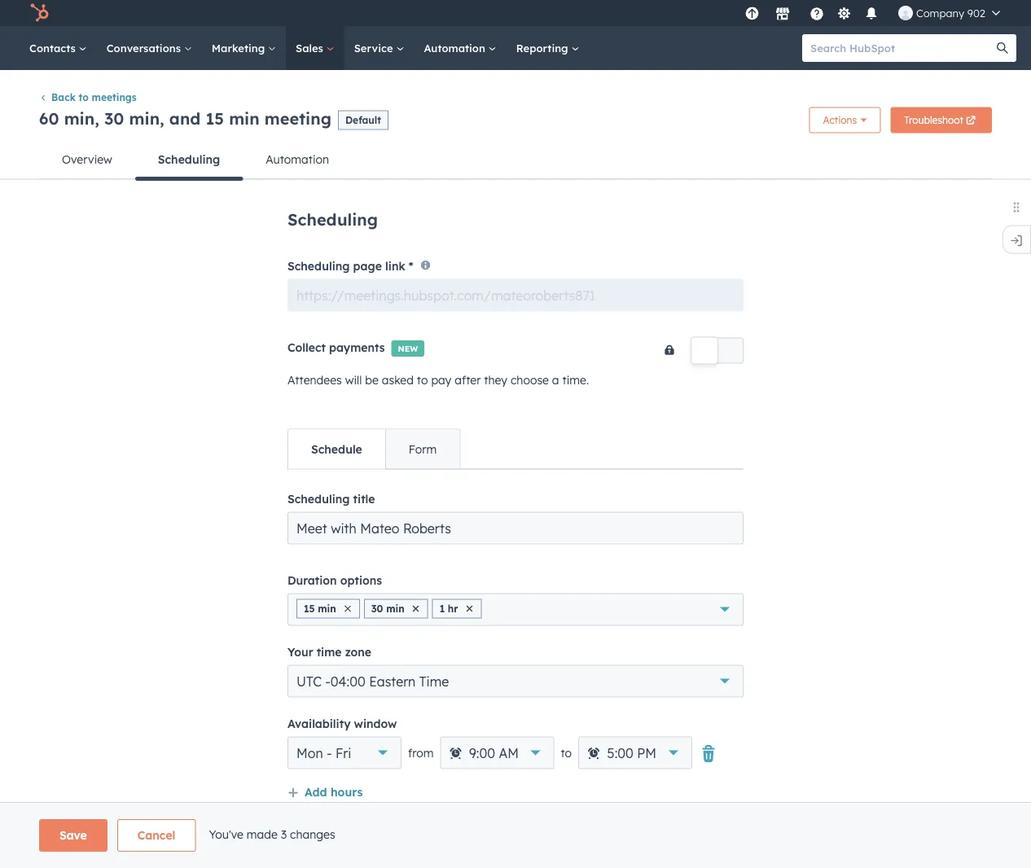 Task type: vqa. For each thing, say whether or not it's contained in the screenshot.
the UTC
yes



Task type: locate. For each thing, give the bounding box(es) containing it.
pay
[[431, 373, 452, 387]]

2 vertical spatial to
[[561, 746, 572, 760]]

back
[[51, 91, 76, 103]]

tab panel containing utc -04:00 eastern time
[[288, 469, 744, 866]]

be
[[365, 373, 379, 387]]

search image
[[997, 42, 1009, 54]]

min
[[229, 108, 260, 129], [318, 603, 336, 615], [386, 603, 405, 615]]

you've made 3 changes
[[209, 828, 335, 842]]

min inside 60 min, 30 min, and 15 min meeting 'banner'
[[229, 108, 260, 129]]

a
[[552, 373, 559, 387]]

to left pay
[[417, 373, 428, 387]]

None text field
[[288, 279, 744, 312]]

you've
[[209, 828, 244, 842]]

30
[[104, 108, 124, 129], [371, 603, 383, 615]]

actions
[[824, 114, 858, 126]]

mon - fri
[[297, 745, 352, 762]]

1 vertical spatial 30
[[371, 603, 383, 615]]

1 hr
[[440, 603, 458, 615]]

title
[[353, 492, 375, 506]]

meeting
[[265, 108, 332, 129]]

link
[[386, 259, 406, 273]]

made
[[247, 828, 278, 842]]

upgrade link
[[742, 4, 763, 22]]

tab list containing schedule
[[288, 429, 461, 470]]

Search HubSpot search field
[[803, 34, 1002, 62]]

15
[[206, 108, 224, 129], [304, 603, 315, 615]]

15 min
[[304, 603, 336, 615]]

duration
[[288, 573, 337, 588]]

1 horizontal spatial min
[[318, 603, 336, 615]]

scheduling down 60 min, 30 min, and 15 min meeting
[[158, 152, 220, 166]]

30 inside tab panel
[[371, 603, 383, 615]]

60 min, 30 min, and 15 min meeting
[[39, 108, 332, 129]]

1 horizontal spatial min,
[[129, 108, 164, 129]]

0 horizontal spatial automation
[[266, 152, 329, 166]]

1 horizontal spatial 30
[[371, 603, 383, 615]]

0 horizontal spatial to
[[79, 91, 89, 103]]

scheduling inside tab panel
[[288, 492, 350, 506]]

zone
[[345, 645, 372, 659]]

0 horizontal spatial 30
[[104, 108, 124, 129]]

choose
[[511, 373, 549, 387]]

settings image
[[837, 7, 852, 22]]

30 down the meetings
[[104, 108, 124, 129]]

new
[[398, 344, 418, 354]]

mon - fri button
[[288, 737, 402, 770]]

15 right and
[[206, 108, 224, 129]]

form link
[[385, 430, 460, 469]]

- right utc
[[326, 674, 331, 690]]

help image
[[810, 7, 825, 22]]

30 min
[[371, 603, 405, 615]]

mateo roberts image
[[899, 6, 913, 20]]

company
[[917, 6, 965, 20]]

add
[[305, 785, 327, 800]]

availability window
[[288, 717, 397, 731]]

tab panel
[[288, 469, 744, 866]]

min, left and
[[129, 108, 164, 129]]

15 inside 'banner'
[[206, 108, 224, 129]]

1 vertical spatial 15
[[304, 603, 315, 615]]

sales
[[296, 41, 327, 55]]

automation inside button
[[266, 152, 329, 166]]

min, down back to meetings button
[[64, 108, 99, 129]]

min left meeting
[[229, 108, 260, 129]]

30 right close icon
[[371, 603, 383, 615]]

0 horizontal spatial min
[[229, 108, 260, 129]]

form
[[409, 442, 437, 457]]

navigation
[[39, 140, 993, 181]]

0 vertical spatial -
[[326, 674, 331, 690]]

scheduling left title
[[288, 492, 350, 506]]

15 down duration
[[304, 603, 315, 615]]

to right back
[[79, 91, 89, 103]]

1
[[440, 603, 445, 615]]

scheduling title
[[288, 492, 375, 506]]

marketing
[[212, 41, 268, 55]]

1 horizontal spatial to
[[417, 373, 428, 387]]

cancel
[[138, 829, 176, 843]]

automation down meeting
[[266, 152, 329, 166]]

hours
[[331, 785, 363, 800]]

scheduling button
[[135, 140, 243, 181]]

conversations
[[107, 41, 184, 55]]

search button
[[989, 34, 1017, 62]]

- for 04:00
[[326, 674, 331, 690]]

close image for 30 min
[[413, 606, 419, 613]]

page
[[353, 259, 382, 273]]

0 horizontal spatial close image
[[413, 606, 419, 613]]

902
[[968, 6, 986, 20]]

automation
[[424, 41, 489, 55], [266, 152, 329, 166]]

collect payments
[[288, 340, 385, 355]]

eastern
[[369, 674, 416, 690]]

scheduling left the page
[[288, 259, 350, 273]]

0 vertical spatial automation
[[424, 41, 489, 55]]

overview button
[[39, 140, 135, 179]]

to left 5:00
[[561, 746, 572, 760]]

close image
[[413, 606, 419, 613], [467, 606, 473, 613]]

close image for 1 hr
[[467, 606, 473, 613]]

page section element
[[0, 820, 1032, 852]]

1 vertical spatial -
[[327, 745, 332, 762]]

0 vertical spatial 30
[[104, 108, 124, 129]]

upgrade image
[[745, 7, 760, 22]]

2 horizontal spatial to
[[561, 746, 572, 760]]

1 close image from the left
[[413, 606, 419, 613]]

5:00
[[608, 745, 634, 762]]

close image right the hr in the bottom left of the page
[[467, 606, 473, 613]]

service
[[354, 41, 396, 55]]

min left 1
[[386, 603, 405, 615]]

and
[[169, 108, 201, 129]]

- left fri on the left of the page
[[327, 745, 332, 762]]

time.
[[563, 373, 589, 387]]

scheduling
[[158, 152, 220, 166], [288, 209, 378, 229], [288, 259, 350, 273], [288, 492, 350, 506]]

close image left 1
[[413, 606, 419, 613]]

1 horizontal spatial close image
[[467, 606, 473, 613]]

min left close icon
[[318, 603, 336, 615]]

automation right service link
[[424, 41, 489, 55]]

automation button
[[243, 140, 352, 179]]

- for fri
[[327, 745, 332, 762]]

2 horizontal spatial min
[[386, 603, 405, 615]]

1 min, from the left
[[64, 108, 99, 129]]

from
[[408, 746, 434, 760]]

options
[[340, 573, 382, 588]]

0 horizontal spatial 15
[[206, 108, 224, 129]]

0 vertical spatial 15
[[206, 108, 224, 129]]

-
[[326, 674, 331, 690], [327, 745, 332, 762]]

pm
[[638, 745, 657, 762]]

tab list
[[288, 429, 461, 470]]

1 horizontal spatial automation
[[424, 41, 489, 55]]

2 close image from the left
[[467, 606, 473, 613]]

help button
[[803, 0, 831, 26]]

0 horizontal spatial min,
[[64, 108, 99, 129]]

1 vertical spatial automation
[[266, 152, 329, 166]]

min,
[[64, 108, 99, 129], [129, 108, 164, 129]]

back to meetings button
[[39, 91, 137, 103]]

scheduling inside button
[[158, 152, 220, 166]]

utc -04:00 eastern time button
[[288, 666, 744, 698]]



Task type: describe. For each thing, give the bounding box(es) containing it.
will
[[345, 373, 362, 387]]

04:00
[[331, 674, 366, 690]]

company 902
[[917, 6, 986, 20]]

notifications button
[[858, 0, 886, 26]]

notifications image
[[865, 7, 879, 22]]

am
[[499, 745, 519, 762]]

overview
[[62, 152, 112, 166]]

company 902 button
[[889, 0, 1010, 26]]

30 inside 'banner'
[[104, 108, 124, 129]]

mon
[[297, 745, 323, 762]]

5:00 pm
[[608, 745, 657, 762]]

after
[[455, 373, 481, 387]]

marketplaces image
[[776, 7, 790, 22]]

service link
[[344, 26, 414, 70]]

utc
[[297, 674, 322, 690]]

meetings
[[92, 91, 137, 103]]

9:00
[[469, 745, 495, 762]]

availability
[[288, 717, 351, 731]]

collect
[[288, 340, 326, 355]]

utc -04:00 eastern time
[[297, 674, 449, 690]]

min for 15 min
[[318, 603, 336, 615]]

sales link
[[286, 26, 344, 70]]

company 902 menu
[[741, 0, 1012, 26]]

they
[[484, 373, 508, 387]]

scheduling page link
[[288, 259, 406, 273]]

your time zone
[[288, 645, 372, 659]]

scheduling up scheduling page link
[[288, 209, 378, 229]]

hr
[[448, 603, 458, 615]]

settings link
[[834, 4, 855, 22]]

payments
[[329, 340, 385, 355]]

cancel button
[[117, 820, 196, 852]]

marketplaces button
[[766, 0, 800, 26]]

attendees
[[288, 373, 342, 387]]

default
[[345, 114, 381, 126]]

0 vertical spatial to
[[79, 91, 89, 103]]

2 min, from the left
[[129, 108, 164, 129]]

your
[[288, 645, 313, 659]]

min for 30 min
[[386, 603, 405, 615]]

schedule
[[311, 442, 362, 457]]

fri
[[336, 745, 352, 762]]

save button
[[39, 820, 107, 852]]

troubleshoot
[[905, 114, 964, 126]]

time
[[317, 645, 342, 659]]

5:00 pm button
[[579, 737, 693, 770]]

3
[[281, 828, 287, 842]]

save
[[59, 829, 87, 843]]

schedule link
[[288, 430, 385, 469]]

1 vertical spatial to
[[417, 373, 428, 387]]

contacts
[[29, 41, 79, 55]]

automation link
[[414, 26, 507, 70]]

time
[[420, 674, 449, 690]]

back to meetings
[[51, 91, 137, 103]]

changes
[[290, 828, 335, 842]]

asked
[[382, 373, 414, 387]]

1 horizontal spatial 15
[[304, 603, 315, 615]]

add hours button
[[288, 783, 363, 804]]

conversations link
[[97, 26, 202, 70]]

to inside tab panel
[[561, 746, 572, 760]]

9:00 am
[[469, 745, 519, 762]]

60 min, 30 min, and 15 min meeting banner
[[39, 102, 993, 140]]

hubspot image
[[29, 3, 49, 23]]

hubspot link
[[20, 3, 61, 23]]

reporting link
[[507, 26, 590, 70]]

contacts link
[[20, 26, 97, 70]]

actions button
[[810, 107, 881, 133]]

duration options
[[288, 573, 382, 588]]

attendees will be asked to pay after they choose a time.
[[288, 373, 589, 387]]

navigation containing overview
[[39, 140, 993, 181]]

add hours
[[305, 785, 363, 800]]

close image
[[345, 606, 351, 613]]

marketing link
[[202, 26, 286, 70]]

9:00 am button
[[440, 737, 555, 770]]

Scheduling title text field
[[288, 512, 744, 545]]

reporting
[[516, 41, 572, 55]]

60
[[39, 108, 59, 129]]

troubleshoot link
[[891, 107, 993, 133]]



